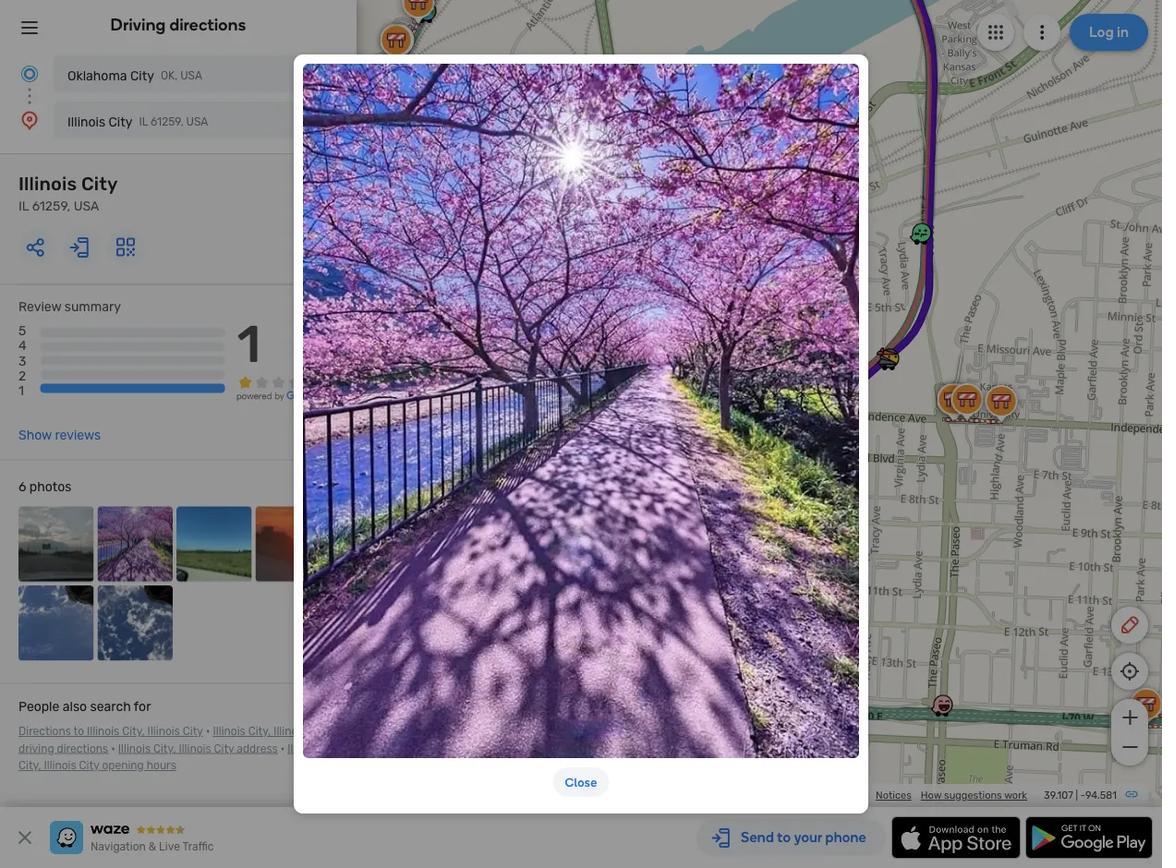 Task type: describe. For each thing, give the bounding box(es) containing it.
pencil image
[[1119, 614, 1141, 637]]

3
[[18, 353, 26, 368]]

1 horizontal spatial directions
[[170, 15, 246, 35]]

image 5 of illinois city, illinois city image
[[18, 586, 94, 661]]

opening
[[102, 760, 144, 772]]

also
[[63, 699, 87, 715]]

6 photos
[[18, 480, 71, 495]]

how
[[921, 789, 942, 802]]

0 vertical spatial il
[[139, 115, 148, 128]]

hours
[[147, 760, 176, 772]]

city, for address
[[153, 742, 176, 755]]

1 horizontal spatial 1
[[237, 313, 261, 375]]

2
[[18, 368, 26, 383]]

review
[[18, 299, 61, 315]]

city inside illinois city il 61259, usa
[[81, 173, 118, 195]]

location image
[[18, 109, 41, 131]]

image 2 of illinois city, illinois city image
[[97, 507, 173, 582]]

city inside illinois city, illinois city driving directions
[[309, 725, 329, 738]]

1 vertical spatial usa
[[186, 115, 208, 128]]

illinois city, illinois city address link
[[118, 742, 278, 755]]

people also search for
[[18, 699, 151, 715]]

photos
[[29, 480, 71, 495]]

image 4 of illinois city, illinois city image
[[255, 507, 331, 582]]

reviews
[[55, 428, 101, 443]]

oklahoma
[[67, 68, 127, 83]]

&
[[149, 841, 156, 854]]

illinois city, illinois city address
[[118, 742, 278, 755]]

people
[[18, 699, 59, 715]]

how suggestions work link
[[921, 789, 1027, 802]]

1 inside the 5 4 3 2 1
[[18, 383, 24, 398]]

zoom in image
[[1118, 707, 1141, 729]]

city, for opening
[[18, 760, 41, 772]]

city, for driving
[[248, 725, 271, 738]]

4
[[18, 338, 27, 354]]

5
[[18, 323, 26, 339]]

39.107 | -94.581
[[1044, 789, 1117, 802]]

ok,
[[161, 69, 178, 82]]

summary
[[64, 299, 121, 315]]

city, down for
[[122, 725, 145, 738]]

illinois city, illinois city driving directions link
[[18, 725, 329, 755]]



Task type: locate. For each thing, give the bounding box(es) containing it.
1
[[237, 313, 261, 375], [18, 383, 24, 398]]

-
[[1081, 789, 1086, 802]]

1 horizontal spatial il
[[139, 115, 148, 128]]

usa inside the oklahoma city ok, usa
[[180, 69, 202, 82]]

city, up "hours"
[[153, 742, 176, 755]]

driving
[[110, 15, 166, 35]]

directions
[[170, 15, 246, 35], [57, 742, 108, 755]]

review summary
[[18, 299, 121, 315]]

directions up ok,
[[170, 15, 246, 35]]

0 vertical spatial directions
[[170, 15, 246, 35]]

|
[[1076, 789, 1078, 802]]

39.107
[[1044, 789, 1073, 802]]

live
[[159, 841, 180, 854]]

illinois city il 61259, usa
[[67, 114, 208, 129], [18, 173, 118, 214]]

traffic
[[182, 841, 214, 854]]

6
[[18, 480, 26, 495]]

5 4 3 2 1
[[18, 323, 27, 398]]

0 vertical spatial usa
[[180, 69, 202, 82]]

city, down driving
[[18, 760, 41, 772]]

0 vertical spatial illinois city il 61259, usa
[[67, 114, 208, 129]]

illinois city il 61259, usa down location 'icon'
[[18, 173, 118, 214]]

address
[[237, 742, 278, 755]]

illinois city, illinois city driving directions
[[18, 725, 329, 755]]

city, inside illinois city, illinois city opening hours
[[18, 760, 41, 772]]

illinois city, illinois city opening hours link
[[18, 742, 320, 772]]

1 vertical spatial il
[[18, 199, 29, 214]]

directions
[[18, 725, 71, 738]]

0 vertical spatial 61259,
[[151, 115, 184, 128]]

il down location 'icon'
[[18, 199, 29, 214]]

notices link
[[876, 789, 912, 802]]

image 3 of illinois city, illinois city image
[[176, 507, 252, 582]]

61259, down ok,
[[151, 115, 184, 128]]

city, up address
[[248, 725, 271, 738]]

search
[[90, 699, 131, 715]]

city inside illinois city, illinois city opening hours
[[79, 760, 99, 772]]

to
[[73, 725, 84, 738]]

current location image
[[18, 63, 41, 85]]

illinois city il 61259, usa down the oklahoma city ok, usa
[[67, 114, 208, 129]]

directions to illinois city, illinois city
[[18, 725, 203, 738]]

suggestions
[[944, 789, 1002, 802]]

notices how suggestions work
[[876, 789, 1027, 802]]

link image
[[1124, 787, 1139, 802]]

0 horizontal spatial directions
[[57, 742, 108, 755]]

illinois city, illinois city opening hours
[[18, 742, 320, 772]]

city,
[[122, 725, 145, 738], [248, 725, 271, 738], [153, 742, 176, 755], [18, 760, 41, 772]]

0 horizontal spatial 61259,
[[32, 199, 70, 214]]

driving directions
[[110, 15, 246, 35]]

zoom out image
[[1118, 736, 1141, 759]]

image 6 of illinois city, illinois city image
[[97, 586, 173, 661]]

0 horizontal spatial il
[[18, 199, 29, 214]]

navigation & live traffic
[[91, 841, 214, 854]]

usa
[[180, 69, 202, 82], [186, 115, 208, 128], [74, 199, 99, 214]]

image 1 of illinois city, illinois city image
[[18, 507, 94, 582]]

illinois inside illinois city il 61259, usa
[[18, 173, 77, 195]]

illinois
[[67, 114, 105, 129], [18, 173, 77, 195], [87, 725, 119, 738], [147, 725, 180, 738], [213, 725, 246, 738], [274, 725, 306, 738], [118, 742, 151, 755], [179, 742, 211, 755], [288, 742, 320, 755], [44, 760, 76, 772]]

navigation
[[91, 841, 146, 854]]

show reviews
[[18, 428, 101, 443]]

94.581
[[1086, 789, 1117, 802]]

1 vertical spatial illinois city il 61259, usa
[[18, 173, 118, 214]]

work
[[1004, 789, 1027, 802]]

61259, down location 'icon'
[[32, 199, 70, 214]]

for
[[134, 699, 151, 715]]

1 vertical spatial 61259,
[[32, 199, 70, 214]]

notices
[[876, 789, 912, 802]]

0 horizontal spatial 1
[[18, 383, 24, 398]]

61259,
[[151, 115, 184, 128], [32, 199, 70, 214]]

il
[[139, 115, 148, 128], [18, 199, 29, 214]]

directions to illinois city, illinois city link
[[18, 725, 203, 738]]

directions inside illinois city, illinois city driving directions
[[57, 742, 108, 755]]

x image
[[14, 827, 36, 849]]

il down the oklahoma city ok, usa
[[139, 115, 148, 128]]

show
[[18, 428, 52, 443]]

2 vertical spatial usa
[[74, 199, 99, 214]]

directions down to
[[57, 742, 108, 755]]

0 vertical spatial 1
[[237, 313, 261, 375]]

city, inside illinois city, illinois city driving directions
[[248, 725, 271, 738]]

city
[[130, 68, 154, 83], [109, 114, 132, 129], [81, 173, 118, 195], [183, 725, 203, 738], [309, 725, 329, 738], [214, 742, 234, 755], [79, 760, 99, 772]]

1 horizontal spatial 61259,
[[151, 115, 184, 128]]

1 vertical spatial 1
[[18, 383, 24, 398]]

1 vertical spatial directions
[[57, 742, 108, 755]]

oklahoma city ok, usa
[[67, 68, 202, 83]]

driving
[[18, 742, 54, 755]]



Task type: vqa. For each thing, say whether or not it's contained in the screenshot.
the middle USA
yes



